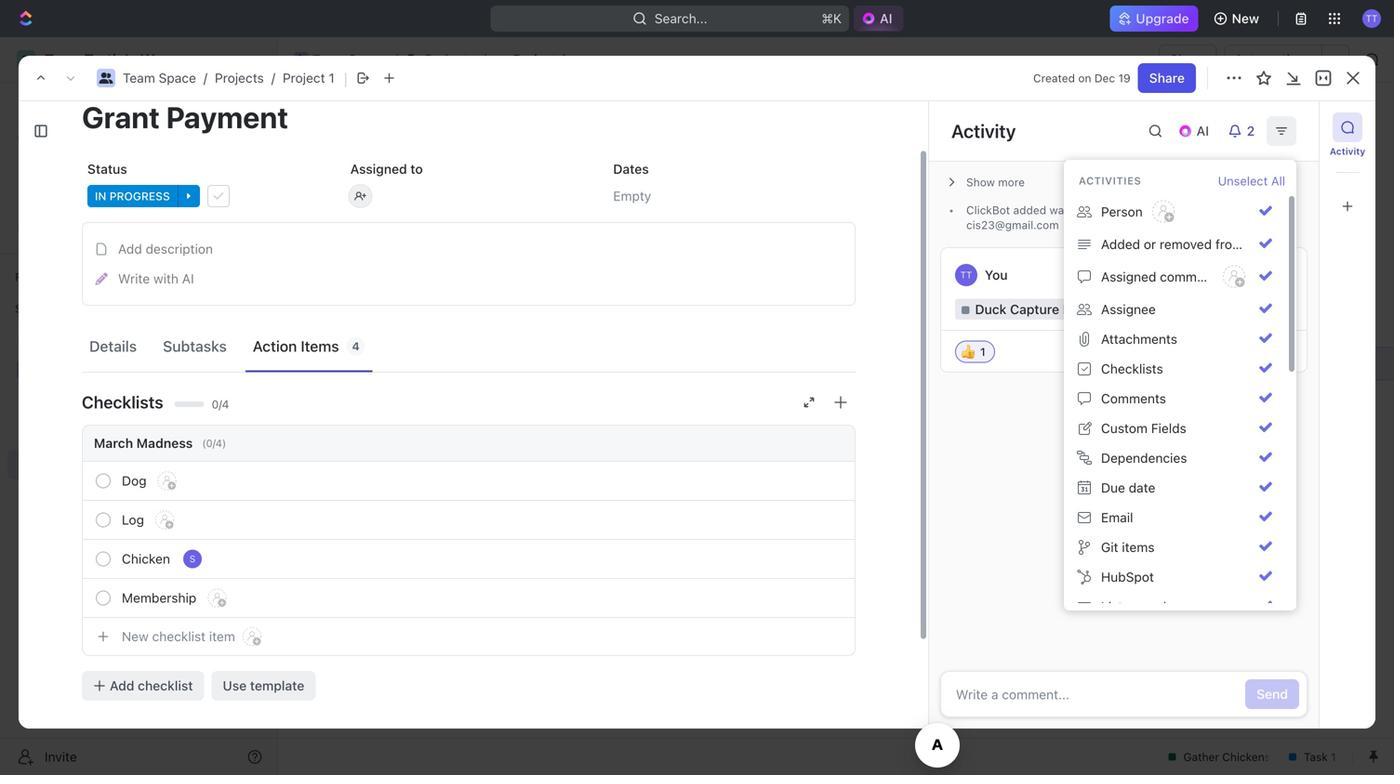 Task type: describe. For each thing, give the bounding box(es) containing it.
project 1
[[513, 52, 567, 67]]

added watcher:
[[1010, 204, 1098, 217]]

table
[[633, 173, 666, 188]]

grant payment
[[375, 356, 466, 372]]

subtasks button
[[155, 329, 234, 364]]

or
[[1144, 237, 1156, 252]]

custom fields
[[1101, 421, 1187, 436]]

status
[[87, 161, 127, 177]]

yesterday
[[1180, 204, 1232, 217]]

added or removed from list button
[[1072, 230, 1280, 260]]

new for new
[[1232, 11, 1260, 26]]

space inside 'team space / projects / project 1 |'
[[159, 70, 196, 86]]

tree inside sidebar navigation
[[7, 324, 270, 575]]

1 inside 'project 1' link
[[560, 52, 567, 67]]

add task button
[[1249, 113, 1327, 142]]

grant
[[375, 356, 409, 372]]

assigned comments
[[1101, 269, 1223, 285]]

add for add task
[[1260, 120, 1285, 135]]

due
[[1101, 480, 1126, 496]]

with
[[153, 271, 179, 286]]

team space link for user group image in sidebar navigation
[[45, 355, 266, 385]]

home link
[[7, 90, 270, 120]]

hide
[[966, 219, 990, 232]]

details button
[[82, 329, 144, 364]]

git items
[[1101, 540, 1155, 555]]

send
[[1257, 687, 1288, 702]]

1 horizontal spatial team space
[[313, 52, 386, 67]]

0 vertical spatial projects
[[425, 52, 474, 67]]

1 horizontal spatial project 1 link
[[490, 48, 571, 71]]

template
[[250, 679, 305, 694]]

projects inside tree
[[56, 394, 105, 409]]

home
[[45, 97, 80, 113]]

(0/4)
[[202, 438, 226, 450]]

action items
[[253, 338, 339, 355]]

/ up edit task name text field
[[394, 52, 398, 67]]

1 inside 'team space / projects / project 1 |'
[[329, 70, 335, 86]]

list for list moved
[[1101, 600, 1123, 615]]

eloisefran
[[1098, 204, 1155, 217]]

checklist for new
[[152, 629, 206, 645]]

dog
[[122, 474, 147, 489]]

0/4
[[212, 398, 229, 411]]

add checklist button
[[82, 672, 204, 701]]

checklist for add
[[138, 679, 193, 694]]

share button right 19
[[1138, 63, 1196, 93]]

new for new checklist item
[[122, 629, 149, 645]]

write with ai button
[[88, 264, 849, 294]]

automations button
[[1226, 46, 1322, 73]]

madness
[[137, 436, 193, 451]]

dependencies
[[1101, 451, 1187, 466]]

march
[[94, 436, 133, 451]]

/ up home link
[[204, 70, 207, 86]]

add description
[[118, 241, 213, 257]]

use template button
[[212, 672, 316, 701]]

invite
[[45, 750, 77, 765]]

share for share button underneath upgrade
[[1170, 52, 1206, 67]]

checklists button
[[1072, 354, 1280, 384]]

new button
[[1206, 4, 1271, 33]]

write
[[118, 271, 150, 286]]

dashboards link
[[7, 185, 270, 215]]

assignee button
[[1072, 295, 1280, 325]]

march madness (0/4)
[[94, 436, 226, 451]]

5:09
[[1248, 204, 1272, 217]]

hubspot
[[1101, 570, 1154, 585]]

just now
[[1246, 269, 1293, 282]]

use
[[223, 679, 247, 694]]

all
[[1272, 174, 1286, 188]]

upgrade link
[[1110, 6, 1199, 32]]

assignee
[[1101, 302, 1156, 317]]

board
[[347, 173, 383, 188]]

inbox link
[[7, 122, 270, 152]]

board link
[[343, 167, 383, 193]]

assignees button
[[752, 214, 839, 237]]

items
[[301, 338, 339, 355]]

write with ai
[[118, 271, 194, 286]]

added
[[1014, 204, 1047, 217]]

/ left '|'
[[271, 70, 275, 86]]

19
[[1119, 72, 1131, 85]]

Search tasks... text field
[[1163, 212, 1349, 240]]

you
[[985, 268, 1008, 283]]

added or removed from list
[[1101, 237, 1269, 252]]

reply
[[1259, 346, 1289, 359]]

hide button
[[958, 214, 998, 237]]

on
[[1078, 72, 1092, 85]]

checklists inside checklists button
[[1101, 361, 1164, 377]]

to
[[411, 161, 423, 177]]

moved
[[1126, 600, 1167, 615]]

add for add description
[[118, 241, 142, 257]]

comments button
[[1072, 384, 1280, 414]]

capture
[[1010, 302, 1060, 317]]



Task type: locate. For each thing, give the bounding box(es) containing it.
1 vertical spatial 1
[[329, 70, 335, 86]]

assigned inside button
[[1101, 269, 1157, 285]]

attachments
[[1101, 332, 1178, 347]]

grant payment link
[[370, 351, 645, 378]]

1 horizontal spatial new
[[1232, 11, 1260, 26]]

project inside 'team space / projects / project 1 |'
[[283, 70, 325, 86]]

checklist left item
[[152, 629, 206, 645]]

2 horizontal spatial space
[[348, 52, 386, 67]]

assigned
[[350, 161, 407, 177], [1101, 269, 1157, 285]]

2 vertical spatial list
[[1101, 600, 1123, 615]]

1 vertical spatial assigned
[[1101, 269, 1157, 285]]

0 horizontal spatial projects
[[56, 394, 105, 409]]

hubspot button
[[1072, 563, 1280, 593]]

user group image up 'team space / projects / project 1 |'
[[296, 55, 307, 64]]

1 horizontal spatial checklists
[[1101, 361, 1164, 377]]

0 horizontal spatial activity
[[952, 120, 1016, 142]]

custom
[[1101, 421, 1148, 436]]

add task
[[1260, 120, 1316, 135]]

just
[[1246, 269, 1268, 282]]

search
[[1100, 173, 1143, 188]]

new down "membership"
[[122, 629, 149, 645]]

assigned to
[[350, 161, 423, 177]]

1 horizontal spatial list
[[1101, 600, 1123, 615]]

0 horizontal spatial 1
[[329, 70, 335, 86]]

1 vertical spatial projects
[[215, 70, 264, 86]]

1 vertical spatial activity
[[1330, 146, 1366, 157]]

user group image up home link
[[99, 73, 113, 84]]

checklists up march
[[82, 393, 163, 413]]

0 vertical spatial activity
[[952, 120, 1016, 142]]

0 vertical spatial 1
[[560, 52, 567, 67]]

pm
[[1276, 204, 1292, 217]]

2 vertical spatial space
[[81, 362, 118, 378]]

checklists up comments
[[1101, 361, 1164, 377]]

1 vertical spatial share
[[1150, 70, 1185, 86]]

add inside button
[[110, 679, 134, 694]]

activity inside task sidebar content "section"
[[952, 120, 1016, 142]]

user group image
[[296, 55, 307, 64], [99, 73, 113, 84], [19, 365, 33, 376]]

team space down details
[[45, 362, 118, 378]]

0 horizontal spatial team space
[[45, 362, 118, 378]]

add down new checklist item
[[110, 679, 134, 694]]

0 vertical spatial space
[[348, 52, 386, 67]]

1 horizontal spatial assigned
[[1101, 269, 1157, 285]]

1 horizontal spatial project
[[513, 52, 557, 67]]

2 horizontal spatial 1
[[980, 346, 986, 359]]

0 vertical spatial project
[[513, 52, 557, 67]]

1 horizontal spatial team
[[123, 70, 155, 86]]

search...
[[655, 11, 708, 26]]

team space inside sidebar navigation
[[45, 362, 118, 378]]

comments
[[1101, 391, 1166, 406]]

1 vertical spatial new
[[122, 629, 149, 645]]

space
[[348, 52, 386, 67], [159, 70, 196, 86], [81, 362, 118, 378]]

list right from
[[1247, 237, 1269, 252]]

1 vertical spatial checklists
[[82, 393, 163, 413]]

custom fields button
[[1072, 414, 1280, 444]]

list right board
[[418, 173, 440, 188]]

0 vertical spatial list
[[418, 173, 440, 188]]

person button
[[1072, 194, 1280, 230]]

project
[[513, 52, 557, 67], [283, 70, 325, 86]]

duck capture mehtods link
[[962, 302, 1117, 317]]

clickbot
[[967, 204, 1010, 217]]

add checklist
[[110, 679, 193, 694]]

1
[[560, 52, 567, 67], [329, 70, 335, 86], [980, 346, 986, 359]]

1 vertical spatial space
[[159, 70, 196, 86]]

1 vertical spatial project
[[283, 70, 325, 86]]

1 horizontal spatial user group image
[[99, 73, 113, 84]]

share button
[[1159, 45, 1217, 74], [1138, 63, 1196, 93]]

0 vertical spatial share
[[1170, 52, 1206, 67]]

yesterday at 5:09 pm
[[1180, 204, 1292, 217]]

checklist down new checklist item
[[138, 679, 193, 694]]

2 horizontal spatial team
[[313, 52, 345, 67]]

0 horizontal spatial user group image
[[19, 365, 33, 376]]

1 vertical spatial team
[[123, 70, 155, 86]]

space inside sidebar navigation
[[81, 362, 118, 378]]

projects inside 'team space / projects / project 1 |'
[[215, 70, 264, 86]]

date
[[1129, 480, 1156, 496]]

add left task
[[1260, 120, 1285, 135]]

inbox
[[45, 129, 77, 144]]

assigned for assigned to
[[350, 161, 407, 177]]

share for share button right of 19
[[1150, 70, 1185, 86]]

action
[[253, 338, 297, 355]]

1 vertical spatial add
[[118, 241, 142, 257]]

team left the details button
[[45, 362, 77, 378]]

cis23@gmail.com
[[967, 204, 1155, 232]]

dec
[[1095, 72, 1115, 85]]

spaces
[[15, 302, 54, 315]]

0 vertical spatial new
[[1232, 11, 1260, 26]]

1 horizontal spatial activity
[[1330, 146, 1366, 157]]

list
[[418, 173, 440, 188], [1247, 237, 1269, 252], [1101, 600, 1123, 615]]

assignees
[[775, 219, 830, 232]]

activities
[[1079, 175, 1142, 187]]

add up write
[[118, 241, 142, 257]]

1 inside task sidebar content "section"
[[980, 346, 986, 359]]

1 horizontal spatial 1
[[560, 52, 567, 67]]

removed
[[1160, 237, 1212, 252]]

chicken
[[122, 552, 170, 567]]

2 horizontal spatial projects
[[425, 52, 474, 67]]

assigned up 'assignee'
[[1101, 269, 1157, 285]]

comments
[[1160, 269, 1223, 285]]

added
[[1101, 237, 1141, 252]]

favorites
[[15, 271, 64, 284]]

unselect
[[1218, 174, 1268, 188]]

Edit task name text field
[[82, 100, 856, 135]]

0 horizontal spatial project 1 link
[[283, 70, 335, 86]]

team inside team space link
[[45, 362, 77, 378]]

1 vertical spatial list
[[1247, 237, 1269, 252]]

0 horizontal spatial checklists
[[82, 393, 163, 413]]

team up '|'
[[313, 52, 345, 67]]

project 1 link up edit task name text field
[[490, 48, 571, 71]]

team inside 'team space / projects / project 1 |'
[[123, 70, 155, 86]]

customize button
[[1212, 167, 1307, 193]]

team up home link
[[123, 70, 155, 86]]

unselect all
[[1218, 174, 1286, 188]]

0 vertical spatial assigned
[[350, 161, 407, 177]]

team space link inside tree
[[45, 355, 266, 385]]

list inside button
[[1101, 600, 1123, 615]]

0 vertical spatial team
[[313, 52, 345, 67]]

user group image down spaces
[[19, 365, 33, 376]]

2 vertical spatial 1
[[980, 346, 986, 359]]

email button
[[1072, 503, 1280, 533]]

items
[[1122, 540, 1155, 555]]

assigned left to
[[350, 161, 407, 177]]

git items button
[[1072, 533, 1280, 563]]

0 vertical spatial user group image
[[296, 55, 307, 64]]

2 horizontal spatial list
[[1247, 237, 1269, 252]]

0 vertical spatial checklists
[[1101, 361, 1164, 377]]

checklists
[[1101, 361, 1164, 377], [82, 393, 163, 413]]

membership
[[122, 591, 197, 606]]

now
[[1272, 269, 1293, 282]]

0 horizontal spatial project
[[283, 70, 325, 86]]

|
[[344, 69, 348, 87]]

list inside 'button'
[[1247, 237, 1269, 252]]

team space up '|'
[[313, 52, 386, 67]]

tt
[[961, 270, 973, 280]]

1 vertical spatial team space
[[45, 362, 118, 378]]

2 vertical spatial add
[[110, 679, 134, 694]]

project up edit task name text field
[[513, 52, 557, 67]]

project 1 link left '|'
[[283, 70, 335, 86]]

tree containing team space
[[7, 324, 270, 575]]

1 horizontal spatial space
[[159, 70, 196, 86]]

assigned comments button
[[1072, 260, 1280, 295]]

search button
[[1075, 167, 1148, 193]]

2 vertical spatial projects
[[56, 394, 105, 409]]

/
[[394, 52, 398, 67], [482, 52, 486, 67], [204, 70, 207, 86], [271, 70, 275, 86]]

pencil image
[[95, 273, 108, 285]]

project left '|'
[[283, 70, 325, 86]]

eloisefran cis23@gmail.com
[[967, 204, 1155, 232]]

user group image inside sidebar navigation
[[19, 365, 33, 376]]

add
[[1260, 120, 1285, 135], [118, 241, 142, 257], [110, 679, 134, 694]]

add for add checklist
[[110, 679, 134, 694]]

2 horizontal spatial user group image
[[296, 55, 307, 64]]

1 horizontal spatial projects
[[215, 70, 264, 86]]

share down upgrade
[[1170, 52, 1206, 67]]

upgrade
[[1136, 11, 1189, 26]]

details
[[89, 338, 137, 355]]

tree
[[7, 324, 270, 575]]

reply button
[[1252, 341, 1297, 363]]

dates
[[613, 161, 649, 177]]

2 vertical spatial team
[[45, 362, 77, 378]]

task sidebar navigation tab list
[[1327, 113, 1368, 221]]

list for list
[[418, 173, 440, 188]]

0 horizontal spatial list
[[418, 173, 440, 188]]

0 horizontal spatial team
[[45, 362, 77, 378]]

⌘k
[[822, 11, 842, 26]]

0 horizontal spatial new
[[122, 629, 149, 645]]

4
[[352, 340, 360, 353]]

/ left 'project 1'
[[482, 52, 486, 67]]

customize
[[1236, 173, 1301, 188]]

duck
[[975, 302, 1007, 317]]

1 vertical spatial user group image
[[99, 73, 113, 84]]

assigned for assigned comments
[[1101, 269, 1157, 285]]

person
[[1101, 204, 1143, 219]]

0 vertical spatial checklist
[[152, 629, 206, 645]]

watcher:
[[1050, 204, 1095, 217]]

checklist
[[152, 629, 206, 645], [138, 679, 193, 694]]

at
[[1235, 204, 1245, 217]]

0 vertical spatial team space
[[313, 52, 386, 67]]

git
[[1101, 540, 1119, 555]]

task sidebar content section
[[928, 101, 1319, 729]]

1 vertical spatial checklist
[[138, 679, 193, 694]]

sidebar navigation
[[0, 37, 278, 776]]

due date button
[[1072, 474, 1280, 503]]

team space link for middle user group image
[[123, 70, 196, 86]]

checklist inside button
[[138, 679, 193, 694]]

0 horizontal spatial assigned
[[350, 161, 407, 177]]

new up automations
[[1232, 11, 1260, 26]]

new inside button
[[1232, 11, 1260, 26]]

0 horizontal spatial space
[[81, 362, 118, 378]]

log
[[122, 513, 144, 528]]

item
[[209, 629, 235, 645]]

2 vertical spatial user group image
[[19, 365, 33, 376]]

list down hubspot
[[1101, 600, 1123, 615]]

0 vertical spatial add
[[1260, 120, 1285, 135]]

activity inside "task sidebar navigation" tab list
[[1330, 146, 1366, 157]]

created on dec 19
[[1034, 72, 1131, 85]]

email
[[1101, 510, 1134, 526]]

share button down upgrade
[[1159, 45, 1217, 74]]

share right 19
[[1150, 70, 1185, 86]]



Task type: vqa. For each thing, say whether or not it's contained in the screenshot.
moved
yes



